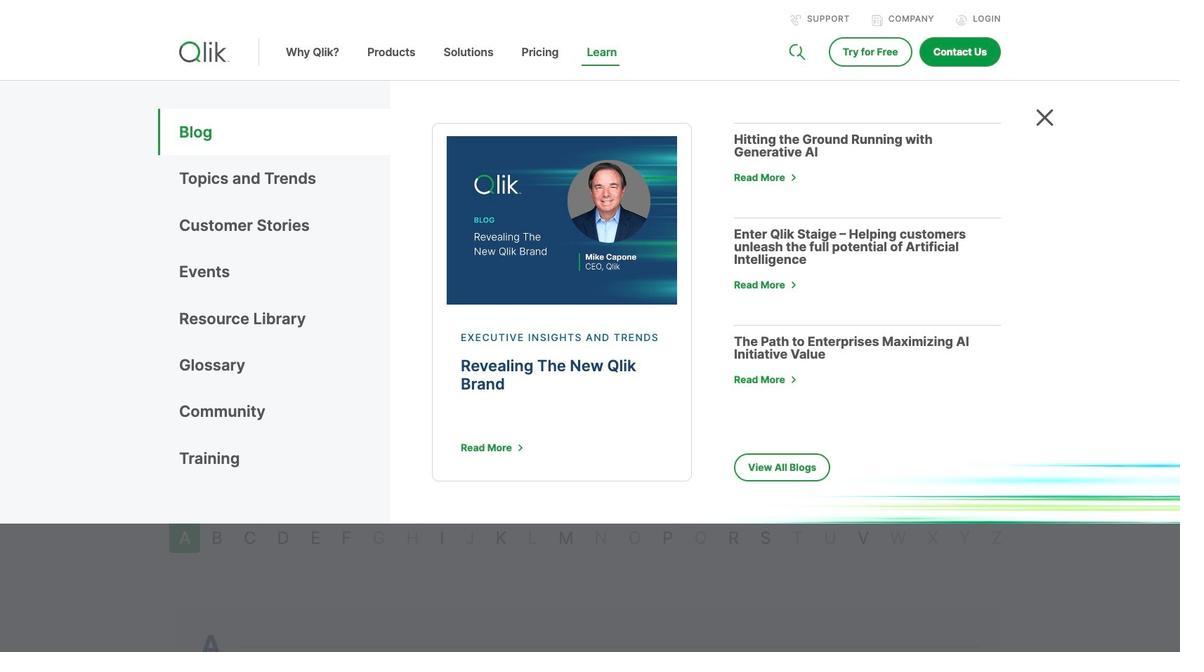 Task type: describe. For each thing, give the bounding box(es) containing it.
headshot of mike capone, ceo, qlik and the text "revealing the new qlik brand" image
[[447, 136, 677, 305]]

qlik image
[[179, 41, 230, 63]]

close search image
[[1036, 109, 1054, 126]]



Task type: vqa. For each thing, say whether or not it's contained in the screenshot.
Login image
yes



Task type: locate. For each thing, give the bounding box(es) containing it.
login image
[[956, 15, 967, 26]]

support image
[[790, 15, 801, 26]]

company image
[[872, 15, 883, 26]]

data integration & analytics glossary - hero image image
[[601, 83, 1095, 469]]



